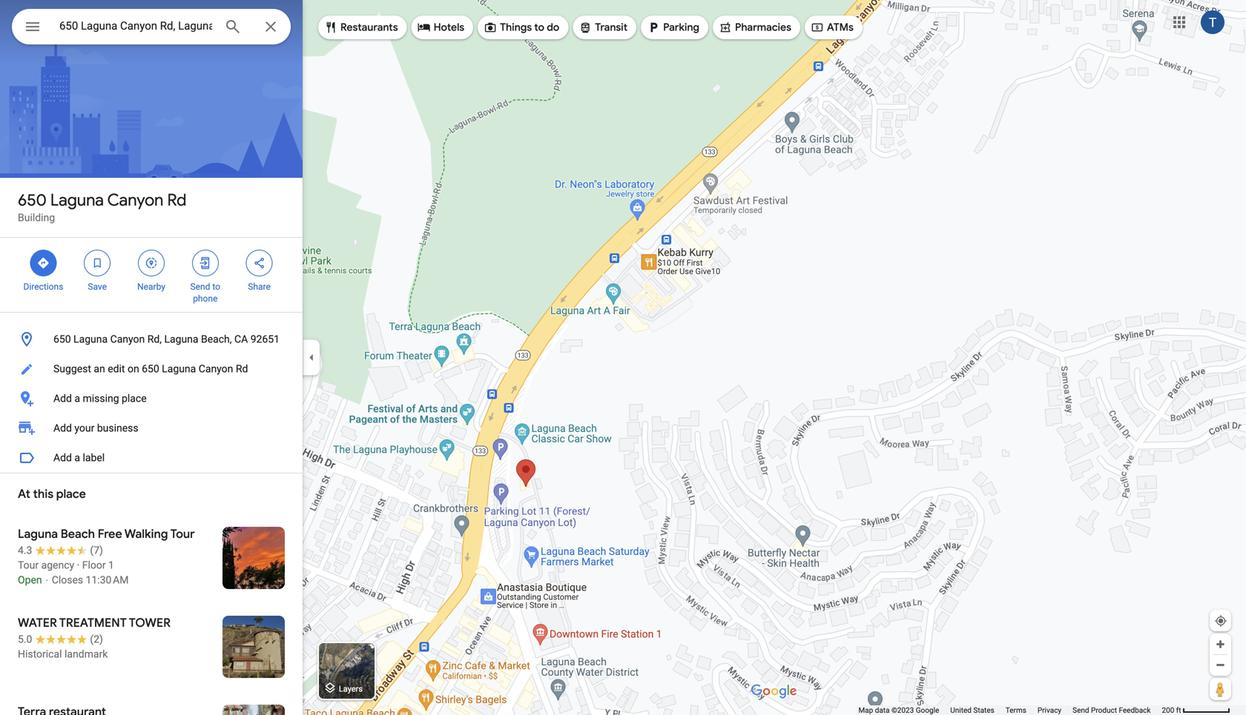 Task type: describe. For each thing, give the bounding box(es) containing it.
 search field
[[12, 9, 291, 47]]

suggest an edit on 650 laguna canyon rd
[[53, 363, 248, 375]]

privacy button
[[1038, 706, 1062, 716]]

terms
[[1006, 707, 1026, 715]]

restaurants
[[340, 21, 398, 34]]

parking
[[663, 21, 699, 34]]

treatment
[[59, 616, 127, 631]]

rd inside 650 laguna canyon rd building
[[167, 190, 186, 211]]

650 laguna canyon rd, laguna beach, ca 92651
[[53, 333, 280, 346]]

zoom out image
[[1215, 660, 1226, 671]]

©2023
[[892, 707, 914, 715]]

canyon inside suggest an edit on 650 laguna canyon rd button
[[199, 363, 233, 375]]

place inside add a missing place button
[[122, 393, 147, 405]]

collapse side panel image
[[303, 350, 320, 366]]

terms button
[[1006, 706, 1026, 716]]

add a label button
[[0, 444, 303, 473]]

200 ft
[[1162, 707, 1181, 715]]

(2)
[[90, 634, 103, 646]]

agency
[[41, 560, 74, 572]]


[[719, 19, 732, 36]]

open
[[18, 574, 42, 587]]

a for label
[[74, 452, 80, 464]]

beach,
[[201, 333, 232, 346]]

1 horizontal spatial tour
[[170, 527, 195, 542]]

an
[[94, 363, 105, 375]]


[[37, 255, 50, 271]]


[[324, 19, 337, 36]]

11:30 am
[[86, 574, 129, 587]]

united
[[950, 707, 972, 715]]

historical landmark
[[18, 649, 108, 661]]

suggest an edit on 650 laguna canyon rd button
[[0, 355, 303, 384]]

map data ©2023 google
[[859, 707, 939, 715]]

laguna up 4.3
[[18, 527, 58, 542]]

united states
[[950, 707, 995, 715]]

 button
[[12, 9, 53, 47]]

google account: tara schultz  
(tarashultz49@gmail.com) image
[[1201, 10, 1225, 34]]

actions for 650 laguna canyon rd region
[[0, 238, 303, 312]]

missing
[[83, 393, 119, 405]]

atms
[[827, 21, 854, 34]]

things
[[500, 21, 532, 34]]

1 vertical spatial place
[[56, 487, 86, 502]]

landmark
[[64, 649, 108, 661]]


[[811, 19, 824, 36]]

5.0
[[18, 634, 32, 646]]

tower
[[129, 616, 170, 631]]

nearby
[[137, 282, 165, 292]]

send product feedback
[[1073, 707, 1151, 715]]


[[91, 255, 104, 271]]


[[145, 255, 158, 271]]

to inside send to phone
[[212, 282, 220, 292]]

states
[[973, 707, 995, 715]]

transit
[[595, 21, 628, 34]]

do
[[547, 21, 559, 34]]

tour agency · floor 1 open ⋅ closes 11:30 am
[[18, 560, 129, 587]]

layers
[[339, 685, 363, 694]]


[[417, 19, 431, 36]]

water
[[18, 616, 57, 631]]

building
[[18, 212, 55, 224]]

⋅
[[45, 574, 49, 587]]

 things to do
[[484, 19, 559, 36]]

closes
[[52, 574, 83, 587]]

historical
[[18, 649, 62, 661]]

suggest
[[53, 363, 91, 375]]

google
[[916, 707, 939, 715]]

none field inside 650 laguna canyon rd, laguna beach, ca 92651 field
[[59, 17, 212, 35]]

business
[[97, 422, 138, 435]]

beach
[[61, 527, 95, 542]]

5.0 stars 2 reviews image
[[18, 633, 103, 648]]

data
[[875, 707, 890, 715]]

add for add a missing place
[[53, 393, 72, 405]]


[[579, 19, 592, 36]]

650 for rd,
[[53, 333, 71, 346]]

add your business link
[[0, 414, 303, 444]]

send product feedback button
[[1073, 706, 1151, 716]]


[[647, 19, 660, 36]]



Task type: vqa. For each thing, say whether or not it's contained in the screenshot.
MN
no



Task type: locate. For each thing, give the bounding box(es) containing it.
(7)
[[90, 545, 103, 557]]

1 vertical spatial 650
[[53, 333, 71, 346]]

1 horizontal spatial to
[[534, 21, 544, 34]]

united states button
[[950, 706, 995, 716]]

650 up suggest at the bottom left
[[53, 333, 71, 346]]

0 vertical spatial place
[[122, 393, 147, 405]]

to left the do
[[534, 21, 544, 34]]

650
[[18, 190, 47, 211], [53, 333, 71, 346], [142, 363, 159, 375]]

 pharmacies
[[719, 19, 791, 36]]

send inside send product feedback button
[[1073, 707, 1089, 715]]

a left the missing
[[74, 393, 80, 405]]

label
[[83, 452, 105, 464]]

0 horizontal spatial rd
[[167, 190, 186, 211]]

0 horizontal spatial place
[[56, 487, 86, 502]]

place
[[122, 393, 147, 405], [56, 487, 86, 502]]

rd,
[[147, 333, 162, 346]]

to up phone
[[212, 282, 220, 292]]

add inside 'link'
[[53, 422, 72, 435]]

add for add your business
[[53, 422, 72, 435]]

 atms
[[811, 19, 854, 36]]

send for send to phone
[[190, 282, 210, 292]]

0 vertical spatial 650
[[18, 190, 47, 211]]

200 ft button
[[1162, 707, 1231, 715]]

2 add from the top
[[53, 422, 72, 435]]

laguna
[[50, 190, 104, 211], [73, 333, 108, 346], [164, 333, 198, 346], [162, 363, 196, 375], [18, 527, 58, 542]]

show street view coverage image
[[1210, 679, 1231, 701]]

add
[[53, 393, 72, 405], [53, 422, 72, 435], [53, 452, 72, 464]]

200
[[1162, 707, 1174, 715]]

1 vertical spatial send
[[1073, 707, 1089, 715]]

rd
[[167, 190, 186, 211], [236, 363, 248, 375]]

send inside send to phone
[[190, 282, 210, 292]]

650 laguna canyon rd, laguna beach, ca 92651 button
[[0, 325, 303, 355]]

edit
[[108, 363, 125, 375]]

add for add a label
[[53, 452, 72, 464]]

send up phone
[[190, 282, 210, 292]]

canyon inside 650 laguna canyon rd building
[[107, 190, 163, 211]]

rd inside button
[[236, 363, 248, 375]]

this
[[33, 487, 53, 502]]

1 horizontal spatial place
[[122, 393, 147, 405]]

directions
[[23, 282, 63, 292]]

1 vertical spatial rd
[[236, 363, 248, 375]]

phone
[[193, 294, 218, 304]]

at
[[18, 487, 30, 502]]

0 horizontal spatial send
[[190, 282, 210, 292]]

water treatment tower
[[18, 616, 170, 631]]

0 vertical spatial rd
[[167, 190, 186, 211]]

4.3
[[18, 545, 32, 557]]

send left product
[[1073, 707, 1089, 715]]


[[199, 255, 212, 271]]

canyon down the "beach,"
[[199, 363, 233, 375]]

650 for rd
[[18, 190, 47, 211]]

laguna up the building
[[50, 190, 104, 211]]

send
[[190, 282, 210, 292], [1073, 707, 1089, 715]]

laguna right rd,
[[164, 333, 198, 346]]

2 a from the top
[[74, 452, 80, 464]]

2 vertical spatial add
[[53, 452, 72, 464]]

650 laguna canyon rd building
[[18, 190, 186, 224]]

0 horizontal spatial 650
[[18, 190, 47, 211]]

hotels
[[434, 21, 464, 34]]

·
[[77, 560, 80, 572]]

add left your
[[53, 422, 72, 435]]

at this place
[[18, 487, 86, 502]]

a left label
[[74, 452, 80, 464]]

0 horizontal spatial tour
[[18, 560, 39, 572]]

place right "this"
[[56, 487, 86, 502]]

footer inside 'google maps' 'element'
[[859, 706, 1162, 716]]

1 vertical spatial a
[[74, 452, 80, 464]]

canyon for rd
[[107, 190, 163, 211]]

a inside button
[[74, 393, 80, 405]]

1 a from the top
[[74, 393, 80, 405]]

0 vertical spatial a
[[74, 393, 80, 405]]

add down suggest at the bottom left
[[53, 393, 72, 405]]

0 vertical spatial tour
[[170, 527, 195, 542]]

92651
[[250, 333, 280, 346]]

on
[[128, 363, 139, 375]]

ca
[[234, 333, 248, 346]]

footer containing map data ©2023 google
[[859, 706, 1162, 716]]

None field
[[59, 17, 212, 35]]

0 horizontal spatial to
[[212, 282, 220, 292]]

tour up open
[[18, 560, 39, 572]]

0 vertical spatial to
[[534, 21, 544, 34]]

650 up the building
[[18, 190, 47, 211]]

a inside button
[[74, 452, 80, 464]]

add a missing place
[[53, 393, 147, 405]]

add a label
[[53, 452, 105, 464]]

map
[[859, 707, 873, 715]]

1 vertical spatial to
[[212, 282, 220, 292]]

650 right on
[[142, 363, 159, 375]]

zoom in image
[[1215, 639, 1226, 651]]

laguna beach free walking tour
[[18, 527, 195, 542]]

show your location image
[[1214, 615, 1228, 628]]

google maps element
[[0, 0, 1246, 716]]

privacy
[[1038, 707, 1062, 715]]

tour
[[170, 527, 195, 542], [18, 560, 39, 572]]

0 vertical spatial add
[[53, 393, 72, 405]]

send for send product feedback
[[1073, 707, 1089, 715]]

laguna inside 650 laguna canyon rd building
[[50, 190, 104, 211]]

1 vertical spatial canyon
[[110, 333, 145, 346]]

save
[[88, 282, 107, 292]]

canyon for rd,
[[110, 333, 145, 346]]

 parking
[[647, 19, 699, 36]]

tour inside tour agency · floor 1 open ⋅ closes 11:30 am
[[18, 560, 39, 572]]

to
[[534, 21, 544, 34], [212, 282, 220, 292]]

0 vertical spatial send
[[190, 282, 210, 292]]

canyon left rd,
[[110, 333, 145, 346]]

650 Laguna Canyon Rd, Laguna Beach, CA 92651 field
[[12, 9, 291, 45]]

free
[[98, 527, 122, 542]]

3 add from the top
[[53, 452, 72, 464]]


[[24, 16, 42, 37]]

place down on
[[122, 393, 147, 405]]

1 vertical spatial add
[[53, 422, 72, 435]]

2 horizontal spatial 650
[[142, 363, 159, 375]]

add your business
[[53, 422, 138, 435]]

pharmacies
[[735, 21, 791, 34]]

2 vertical spatial canyon
[[199, 363, 233, 375]]

1
[[108, 560, 114, 572]]

650 laguna canyon rd main content
[[0, 0, 303, 716]]

 transit
[[579, 19, 628, 36]]

1 horizontal spatial send
[[1073, 707, 1089, 715]]

1 horizontal spatial 650
[[53, 333, 71, 346]]

1 vertical spatial tour
[[18, 560, 39, 572]]

a for missing
[[74, 393, 80, 405]]

1 horizontal spatial rd
[[236, 363, 248, 375]]

add inside button
[[53, 393, 72, 405]]

add a missing place button
[[0, 384, 303, 414]]

product
[[1091, 707, 1117, 715]]

add inside button
[[53, 452, 72, 464]]

0 vertical spatial canyon
[[107, 190, 163, 211]]

walking
[[124, 527, 168, 542]]

send to phone
[[190, 282, 220, 304]]

laguna down 650 laguna canyon rd, laguna beach, ca 92651 on the left of the page
[[162, 363, 196, 375]]

1 add from the top
[[53, 393, 72, 405]]

footer
[[859, 706, 1162, 716]]

 hotels
[[417, 19, 464, 36]]

 restaurants
[[324, 19, 398, 36]]

your
[[74, 422, 94, 435]]

canyon up 
[[107, 190, 163, 211]]

feedback
[[1119, 707, 1151, 715]]

tour right walking
[[170, 527, 195, 542]]

canyon
[[107, 190, 163, 211], [110, 333, 145, 346], [199, 363, 233, 375]]

canyon inside 650 laguna canyon rd, laguna beach, ca 92651 button
[[110, 333, 145, 346]]

650 inside 650 laguna canyon rd building
[[18, 190, 47, 211]]

to inside  things to do
[[534, 21, 544, 34]]

laguna up an
[[73, 333, 108, 346]]


[[253, 255, 266, 271]]

floor
[[82, 560, 106, 572]]

2 vertical spatial 650
[[142, 363, 159, 375]]


[[484, 19, 497, 36]]

4.3 stars 7 reviews image
[[18, 544, 103, 559]]

a
[[74, 393, 80, 405], [74, 452, 80, 464]]

add left label
[[53, 452, 72, 464]]

ft
[[1176, 707, 1181, 715]]



